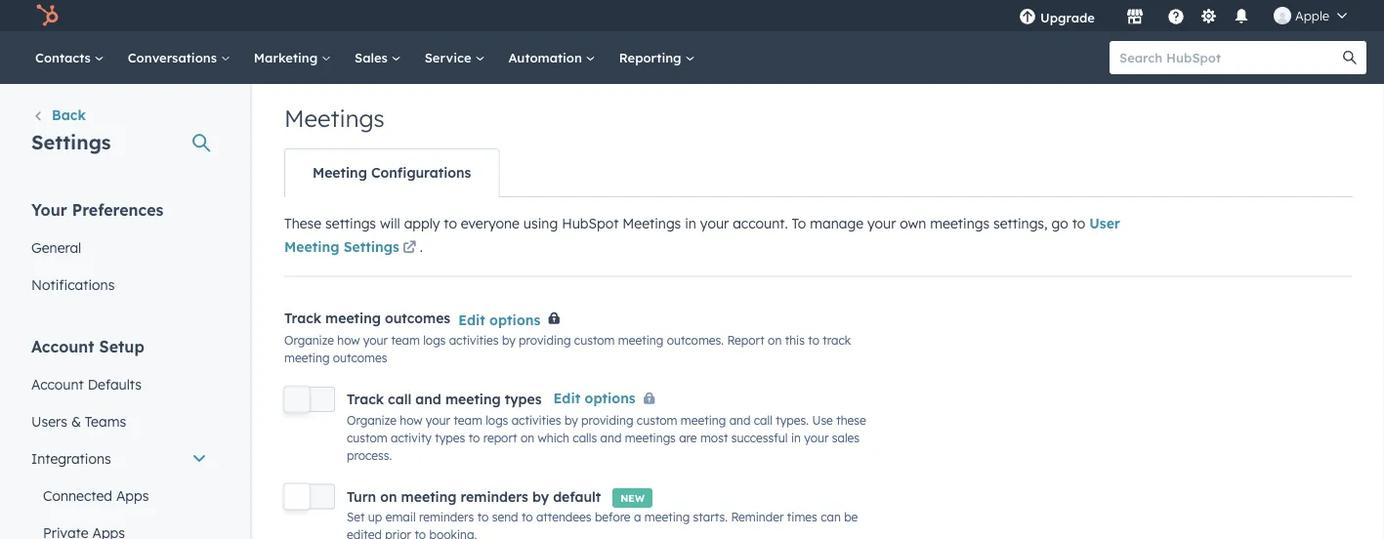 Task type: vqa. For each thing, say whether or not it's contained in the screenshot.
Marketplaces icon at the top
yes



Task type: locate. For each thing, give the bounding box(es) containing it.
team
[[391, 333, 420, 348], [454, 413, 483, 427]]

0 horizontal spatial activities
[[449, 333, 499, 348]]

by
[[502, 333, 516, 348], [565, 413, 578, 427], [532, 488, 549, 505]]

options
[[490, 311, 541, 328], [585, 389, 636, 406]]

by inside organize how your team logs activities by providing custom meeting and call types. use these custom activity types to report on which calls and meetings are most successful in your sales process.
[[565, 413, 578, 427]]

on left this
[[768, 333, 782, 348]]

0 vertical spatial how
[[337, 333, 360, 348]]

2 horizontal spatial and
[[729, 413, 751, 427]]

activities down track meeting outcomes edit options
[[449, 333, 499, 348]]

edit options button up organize how your team logs activities by providing custom meeting and call types. use these custom activity types to report on which calls and meetings are most successful in your sales process.
[[553, 386, 663, 411]]

2 horizontal spatial on
[[768, 333, 782, 348]]

2 vertical spatial on
[[380, 488, 397, 505]]

settings inside the user meeting settings
[[344, 238, 399, 255]]

account
[[31, 337, 94, 356], [31, 376, 84, 393]]

0 horizontal spatial track
[[284, 310, 321, 327]]

activities up which
[[512, 413, 561, 427]]

logs for types
[[486, 413, 508, 427]]

team down 'track call and meeting types'
[[454, 413, 483, 427]]

settings
[[325, 215, 376, 232]]

0 vertical spatial edit
[[458, 311, 485, 328]]

0 horizontal spatial providing
[[519, 333, 571, 348]]

meeting inside track meeting outcomes edit options
[[325, 310, 381, 327]]

1 horizontal spatial team
[[454, 413, 483, 427]]

reminders
[[461, 488, 528, 505], [419, 510, 474, 525]]

track for track call and meeting types
[[347, 391, 384, 408]]

team inside the organize how your team logs activities by providing custom meeting outcomes. report on this to track meeting outcomes
[[391, 333, 420, 348]]

meetings
[[284, 104, 385, 133], [623, 215, 681, 232]]

options inside track meeting outcomes edit options
[[490, 311, 541, 328]]

track up process.
[[347, 391, 384, 408]]

1 horizontal spatial options
[[585, 389, 636, 406]]

prior
[[385, 527, 411, 539]]

track call and meeting types
[[347, 391, 542, 408]]

custom for and
[[637, 413, 677, 427]]

settings image
[[1200, 8, 1218, 26]]

1 vertical spatial edit
[[553, 389, 580, 406]]

0 horizontal spatial and
[[415, 391, 441, 408]]

team inside organize how your team logs activities by providing custom meeting and call types. use these custom activity types to report on which calls and meetings are most successful in your sales process.
[[454, 413, 483, 427]]

types up report at the left bottom
[[505, 391, 542, 408]]

1 horizontal spatial types
[[505, 391, 542, 408]]

1 vertical spatial edit options button
[[553, 386, 663, 411]]

meetings right the own
[[930, 215, 990, 232]]

defaults
[[88, 376, 142, 393]]

1 vertical spatial meetings
[[623, 215, 681, 232]]

upgrade image
[[1019, 9, 1036, 26]]

edit up 'track call and meeting types'
[[458, 311, 485, 328]]

1 vertical spatial team
[[454, 413, 483, 427]]

0 horizontal spatial edit options button
[[458, 308, 541, 332]]

these settings will apply to everyone using hubspot meetings in your account. to manage your own meetings settings, go to
[[284, 215, 1089, 232]]

1 vertical spatial account
[[31, 376, 84, 393]]

0 horizontal spatial organize
[[284, 333, 334, 348]]

1 horizontal spatial edit options button
[[553, 386, 663, 411]]

0 vertical spatial custom
[[574, 333, 615, 348]]

1 vertical spatial in
[[791, 430, 801, 445]]

1 horizontal spatial organize
[[347, 413, 397, 427]]

by inside the organize how your team logs activities by providing custom meeting outcomes. report on this to track meeting outcomes
[[502, 333, 516, 348]]

call up successful
[[754, 413, 773, 427]]

on inside the organize how your team logs activities by providing custom meeting outcomes. report on this to track meeting outcomes
[[768, 333, 782, 348]]

custom inside the organize how your team logs activities by providing custom meeting outcomes. report on this to track meeting outcomes
[[574, 333, 615, 348]]

0 vertical spatial by
[[502, 333, 516, 348]]

menu
[[1005, 0, 1361, 31]]

in
[[685, 215, 696, 232], [791, 430, 801, 445]]

search button
[[1333, 41, 1367, 74]]

0 horizontal spatial in
[[685, 215, 696, 232]]

0 horizontal spatial by
[[502, 333, 516, 348]]

how
[[337, 333, 360, 348], [400, 413, 422, 427]]

edit
[[458, 311, 485, 328], [553, 389, 580, 406]]

0 vertical spatial call
[[388, 391, 411, 408]]

to left send
[[477, 510, 489, 525]]

providing for and
[[581, 413, 633, 427]]

by up 'track call and meeting types'
[[502, 333, 516, 348]]

account up account defaults
[[31, 337, 94, 356]]

organize
[[284, 333, 334, 348], [347, 413, 397, 427]]

to right send
[[522, 510, 533, 525]]

0 horizontal spatial call
[[388, 391, 411, 408]]

in left account.
[[685, 215, 696, 232]]

your
[[700, 215, 729, 232], [867, 215, 896, 232], [363, 333, 388, 348], [426, 413, 450, 427], [804, 430, 829, 445]]

these
[[836, 413, 866, 427]]

1 vertical spatial settings
[[344, 238, 399, 255]]

how up activity on the bottom of the page
[[400, 413, 422, 427]]

on left which
[[521, 430, 534, 445]]

meetings
[[930, 215, 990, 232], [625, 430, 676, 445]]

report
[[727, 333, 765, 348]]

call
[[388, 391, 411, 408], [754, 413, 773, 427]]

1 vertical spatial on
[[521, 430, 534, 445]]

1 vertical spatial meeting
[[284, 238, 339, 255]]

user
[[1089, 215, 1120, 232]]

logs down track meeting outcomes edit options
[[423, 333, 446, 348]]

your inside the organize how your team logs activities by providing custom meeting outcomes. report on this to track meeting outcomes
[[363, 333, 388, 348]]

settings down back
[[31, 129, 111, 154]]

1 vertical spatial outcomes
[[333, 351, 387, 365]]

outcomes down track meeting outcomes edit options
[[333, 351, 387, 365]]

1 horizontal spatial call
[[754, 413, 773, 427]]

settings,
[[993, 215, 1048, 232]]

activities inside the organize how your team logs activities by providing custom meeting outcomes. report on this to track meeting outcomes
[[449, 333, 499, 348]]

team down track meeting outcomes edit options
[[391, 333, 420, 348]]

track inside track meeting outcomes edit options
[[284, 310, 321, 327]]

&
[[71, 413, 81, 430]]

0 vertical spatial in
[[685, 215, 696, 232]]

how inside the organize how your team logs activities by providing custom meeting outcomes. report on this to track meeting outcomes
[[337, 333, 360, 348]]

to right this
[[808, 333, 820, 348]]

service
[[425, 49, 475, 65]]

sales
[[355, 49, 391, 65]]

0 horizontal spatial logs
[[423, 333, 446, 348]]

reminders up booking.
[[419, 510, 474, 525]]

how down track meeting outcomes edit options
[[337, 333, 360, 348]]

2 horizontal spatial by
[[565, 413, 578, 427]]

menu containing apple
[[1005, 0, 1361, 31]]

your preferences
[[31, 200, 164, 219]]

to right prior
[[415, 527, 426, 539]]

1 horizontal spatial by
[[532, 488, 549, 505]]

2 horizontal spatial custom
[[637, 413, 677, 427]]

by up calls
[[565, 413, 578, 427]]

conversations
[[128, 49, 221, 65]]

account.
[[733, 215, 788, 232]]

0 horizontal spatial custom
[[347, 430, 387, 445]]

and right calls
[[600, 430, 622, 445]]

edited
[[347, 527, 382, 539]]

0 horizontal spatial meetings
[[625, 430, 676, 445]]

account up the 'users'
[[31, 376, 84, 393]]

1 vertical spatial organize
[[347, 413, 397, 427]]

meetings down sales
[[284, 104, 385, 133]]

0 vertical spatial meetings
[[284, 104, 385, 133]]

1 vertical spatial activities
[[512, 413, 561, 427]]

account setup
[[31, 337, 144, 356]]

0 vertical spatial types
[[505, 391, 542, 408]]

2 vertical spatial custom
[[347, 430, 387, 445]]

on inside organize how your team logs activities by providing custom meeting and call types. use these custom activity types to report on which calls and meetings are most successful in your sales process.
[[521, 430, 534, 445]]

to
[[444, 215, 457, 232], [1072, 215, 1086, 232], [808, 333, 820, 348], [469, 430, 480, 445], [477, 510, 489, 525], [522, 510, 533, 525], [415, 527, 426, 539]]

meeting down these
[[284, 238, 339, 255]]

0 vertical spatial track
[[284, 310, 321, 327]]

1 vertical spatial meetings
[[625, 430, 676, 445]]

1 horizontal spatial and
[[600, 430, 622, 445]]

to inside organize how your team logs activities by providing custom meeting and call types. use these custom activity types to report on which calls and meetings are most successful in your sales process.
[[469, 430, 480, 445]]

1 vertical spatial custom
[[637, 413, 677, 427]]

logs up report at the left bottom
[[486, 413, 508, 427]]

2 vertical spatial and
[[600, 430, 622, 445]]

0 vertical spatial organize
[[284, 333, 334, 348]]

how for meeting
[[337, 333, 360, 348]]

0 vertical spatial on
[[768, 333, 782, 348]]

1 vertical spatial how
[[400, 413, 422, 427]]

activities
[[449, 333, 499, 348], [512, 413, 561, 427]]

to left report at the left bottom
[[469, 430, 480, 445]]

providing for outcomes.
[[519, 333, 571, 348]]

0 vertical spatial activities
[[449, 333, 499, 348]]

marketing
[[254, 49, 321, 65]]

your down track meeting outcomes edit options
[[363, 333, 388, 348]]

call up activity on the bottom of the page
[[388, 391, 411, 408]]

Search HubSpot search field
[[1110, 41, 1349, 74]]

custom for outcomes.
[[574, 333, 615, 348]]

general
[[31, 239, 81, 256]]

meeting
[[325, 310, 381, 327], [618, 333, 664, 348], [284, 351, 330, 365], [445, 391, 501, 408], [681, 413, 726, 427], [401, 488, 457, 505], [645, 510, 690, 525]]

1 horizontal spatial edit
[[553, 389, 580, 406]]

1 vertical spatial reminders
[[419, 510, 474, 525]]

reminders up send
[[461, 488, 528, 505]]

be
[[844, 510, 858, 525]]

your left account.
[[700, 215, 729, 232]]

0 vertical spatial settings
[[31, 129, 111, 154]]

1 vertical spatial types
[[435, 430, 465, 445]]

0 horizontal spatial options
[[490, 311, 541, 328]]

meetings left are
[[625, 430, 676, 445]]

options up the organize how your team logs activities by providing custom meeting outcomes. report on this to track meeting outcomes
[[490, 311, 541, 328]]

menu item
[[1109, 0, 1113, 31]]

which
[[538, 430, 569, 445]]

sales link
[[343, 31, 413, 84]]

1 vertical spatial call
[[754, 413, 773, 427]]

1 horizontal spatial meetings
[[623, 215, 681, 232]]

how for activity
[[400, 413, 422, 427]]

help button
[[1160, 0, 1193, 31]]

providing up edit options at bottom left
[[519, 333, 571, 348]]

reporting
[[619, 49, 685, 65]]

organize how your team logs activities by providing custom meeting outcomes. report on this to track meeting outcomes
[[284, 333, 851, 365]]

account inside account defaults link
[[31, 376, 84, 393]]

account defaults link
[[20, 366, 219, 403]]

0 vertical spatial reminders
[[461, 488, 528, 505]]

0 vertical spatial edit options button
[[458, 308, 541, 332]]

notifications
[[31, 276, 115, 293]]

1 horizontal spatial on
[[521, 430, 534, 445]]

settings down will
[[344, 238, 399, 255]]

automation
[[508, 49, 586, 65]]

1 horizontal spatial track
[[347, 391, 384, 408]]

1 vertical spatial by
[[565, 413, 578, 427]]

0 horizontal spatial on
[[380, 488, 397, 505]]

edit options button up the organize how your team logs activities by providing custom meeting outcomes. report on this to track meeting outcomes
[[458, 308, 541, 332]]

by up the "attendees"
[[532, 488, 549, 505]]

users
[[31, 413, 67, 430]]

1 account from the top
[[31, 337, 94, 356]]

to right apply
[[444, 215, 457, 232]]

logs
[[423, 333, 446, 348], [486, 413, 508, 427]]

0 vertical spatial team
[[391, 333, 420, 348]]

outcomes
[[385, 310, 450, 327], [333, 351, 387, 365]]

meeting inside the user meeting settings
[[284, 238, 339, 255]]

edit options button for track call and meeting types
[[553, 386, 663, 411]]

organize inside organize how your team logs activities by providing custom meeting and call types. use these custom activity types to report on which calls and meetings are most successful in your sales process.
[[347, 413, 397, 427]]

link opens in a new window image
[[403, 242, 416, 255]]

1 vertical spatial logs
[[486, 413, 508, 427]]

logs inside the organize how your team logs activities by providing custom meeting outcomes. report on this to track meeting outcomes
[[423, 333, 446, 348]]

meeting inside set up email reminders to send to attendees before a meeting starts. reminder times can be edited prior to booking.
[[645, 510, 690, 525]]

in down the types.
[[791, 430, 801, 445]]

1 horizontal spatial providing
[[581, 413, 633, 427]]

meetings right the hubspot
[[623, 215, 681, 232]]

go
[[1052, 215, 1068, 232]]

providing inside organize how your team logs activities by providing custom meeting and call types. use these custom activity types to report on which calls and meetings are most successful in your sales process.
[[581, 413, 633, 427]]

providing down edit options at bottom left
[[581, 413, 633, 427]]

activities for types
[[512, 413, 561, 427]]

organize inside the organize how your team logs activities by providing custom meeting outcomes. report on this to track meeting outcomes
[[284, 333, 334, 348]]

default
[[553, 488, 601, 505]]

this
[[785, 333, 805, 348]]

providing inside the organize how your team logs activities by providing custom meeting outcomes. report on this to track meeting outcomes
[[519, 333, 571, 348]]

apple
[[1295, 7, 1330, 23]]

0 horizontal spatial settings
[[31, 129, 111, 154]]

track down these
[[284, 310, 321, 327]]

edit up which
[[553, 389, 580, 406]]

0 horizontal spatial types
[[435, 430, 465, 445]]

1 horizontal spatial how
[[400, 413, 422, 427]]

general link
[[20, 229, 219, 266]]

reminders inside set up email reminders to send to attendees before a meeting starts. reminder times can be edited prior to booking.
[[419, 510, 474, 525]]

1 horizontal spatial activities
[[512, 413, 561, 427]]

and up activity on the bottom of the page
[[415, 391, 441, 408]]

on up the email
[[380, 488, 397, 505]]

how inside organize how your team logs activities by providing custom meeting and call types. use these custom activity types to report on which calls and meetings are most successful in your sales process.
[[400, 413, 422, 427]]

0 vertical spatial meetings
[[930, 215, 990, 232]]

notifications image
[[1233, 9, 1250, 26]]

.
[[420, 238, 423, 255]]

0 horizontal spatial how
[[337, 333, 360, 348]]

options up organize how your team logs activities by providing custom meeting and call types. use these custom activity types to report on which calls and meetings are most successful in your sales process.
[[585, 389, 636, 406]]

meeting up settings
[[313, 164, 367, 181]]

0 vertical spatial account
[[31, 337, 94, 356]]

search image
[[1343, 51, 1357, 64]]

contacts
[[35, 49, 94, 65]]

reminder
[[731, 510, 784, 525]]

team for types
[[454, 413, 483, 427]]

notifications link
[[20, 266, 219, 303]]

meeting
[[313, 164, 367, 181], [284, 238, 339, 255]]

activities inside organize how your team logs activities by providing custom meeting and call types. use these custom activity types to report on which calls and meetings are most successful in your sales process.
[[512, 413, 561, 427]]

1 horizontal spatial in
[[791, 430, 801, 445]]

2 account from the top
[[31, 376, 84, 393]]

0 vertical spatial logs
[[423, 333, 446, 348]]

types right activity on the bottom of the page
[[435, 430, 465, 445]]

1 horizontal spatial custom
[[574, 333, 615, 348]]

0 horizontal spatial edit
[[458, 311, 485, 328]]

1 horizontal spatial logs
[[486, 413, 508, 427]]

1 vertical spatial track
[[347, 391, 384, 408]]

logs inside organize how your team logs activities by providing custom meeting and call types. use these custom activity types to report on which calls and meetings are most successful in your sales process.
[[486, 413, 508, 427]]

1 vertical spatial and
[[729, 413, 751, 427]]

attendees
[[536, 510, 592, 525]]

types
[[505, 391, 542, 408], [435, 430, 465, 445]]

preferences
[[72, 200, 164, 219]]

your preferences element
[[20, 199, 219, 303]]

automation link
[[497, 31, 607, 84]]

edit options button for track meeting outcomes
[[458, 308, 541, 332]]

connected
[[43, 487, 112, 504]]

0 vertical spatial outcomes
[[385, 310, 450, 327]]

1 horizontal spatial settings
[[344, 238, 399, 255]]

1 vertical spatial providing
[[581, 413, 633, 427]]

and up successful
[[729, 413, 751, 427]]

0 horizontal spatial team
[[391, 333, 420, 348]]

activity
[[391, 430, 432, 445]]

0 vertical spatial providing
[[519, 333, 571, 348]]

outcomes down link opens in a new window icon
[[385, 310, 450, 327]]

account for account setup
[[31, 337, 94, 356]]

0 vertical spatial options
[[490, 311, 541, 328]]



Task type: describe. For each thing, give the bounding box(es) containing it.
call inside organize how your team logs activities by providing custom meeting and call types. use these custom activity types to report on which calls and meetings are most successful in your sales process.
[[754, 413, 773, 427]]

1 horizontal spatial meetings
[[930, 215, 990, 232]]

calls
[[573, 430, 597, 445]]

settings link
[[1197, 5, 1221, 26]]

outcomes inside the organize how your team logs activities by providing custom meeting outcomes. report on this to track meeting outcomes
[[333, 351, 387, 365]]

0 horizontal spatial meetings
[[284, 104, 385, 133]]

account for account defaults
[[31, 376, 84, 393]]

to
[[792, 215, 806, 232]]

contacts link
[[23, 31, 116, 84]]

apply
[[404, 215, 440, 232]]

your left the own
[[867, 215, 896, 232]]

notifications button
[[1225, 0, 1258, 31]]

team for outcomes
[[391, 333, 420, 348]]

manage
[[810, 215, 864, 232]]

turn on meeting reminders by default
[[347, 488, 601, 505]]

starts.
[[693, 510, 728, 525]]

organize for meeting
[[284, 333, 334, 348]]

track for track meeting outcomes edit options
[[284, 310, 321, 327]]

before
[[595, 510, 631, 525]]

by for types
[[565, 413, 578, 427]]

user meeting settings link
[[284, 215, 1120, 260]]

meeting configurations link
[[285, 149, 498, 196]]

reminders for to
[[419, 510, 474, 525]]

configurations
[[371, 164, 471, 181]]

hubspot
[[562, 215, 619, 232]]

users & teams
[[31, 413, 126, 430]]

apps
[[116, 487, 149, 504]]

edit options
[[553, 389, 636, 406]]

account defaults
[[31, 376, 142, 393]]

reporting link
[[607, 31, 707, 84]]

link opens in a new window image
[[403, 237, 416, 260]]

everyone
[[461, 215, 520, 232]]

back link
[[31, 105, 86, 128]]

marketing link
[[242, 31, 343, 84]]

0 vertical spatial and
[[415, 391, 441, 408]]

email
[[386, 510, 416, 525]]

organize for activity
[[347, 413, 397, 427]]

types.
[[776, 413, 809, 427]]

turn
[[347, 488, 376, 505]]

marketplaces image
[[1126, 9, 1144, 26]]

send
[[492, 510, 518, 525]]

activities for outcomes
[[449, 333, 499, 348]]

set
[[347, 510, 365, 525]]

in inside organize how your team logs activities by providing custom meeting and call types. use these custom activity types to report on which calls and meetings are most successful in your sales process.
[[791, 430, 801, 445]]

your down use
[[804, 430, 829, 445]]

teams
[[85, 413, 126, 430]]

track
[[823, 333, 851, 348]]

can
[[821, 510, 841, 525]]

types inside organize how your team logs activities by providing custom meeting and call types. use these custom activity types to report on which calls and meetings are most successful in your sales process.
[[435, 430, 465, 445]]

upgrade
[[1040, 9, 1095, 25]]

meetings inside organize how your team logs activities by providing custom meeting and call types. use these custom activity types to report on which calls and meetings are most successful in your sales process.
[[625, 430, 676, 445]]

a
[[634, 510, 641, 525]]

your
[[31, 200, 67, 219]]

outcomes inside track meeting outcomes edit options
[[385, 310, 450, 327]]

times
[[787, 510, 817, 525]]

to right go
[[1072, 215, 1086, 232]]

logs for outcomes
[[423, 333, 446, 348]]

2 vertical spatial by
[[532, 488, 549, 505]]

1 vertical spatial options
[[585, 389, 636, 406]]

reminders for by
[[461, 488, 528, 505]]

service link
[[413, 31, 497, 84]]

will
[[380, 215, 400, 232]]

by for outcomes
[[502, 333, 516, 348]]

0 vertical spatial meeting
[[313, 164, 367, 181]]

help image
[[1167, 9, 1185, 26]]

hubspot link
[[23, 4, 73, 27]]

up
[[368, 510, 382, 525]]

organize how your team logs activities by providing custom meeting and call types. use these custom activity types to report on which calls and meetings are most successful in your sales process.
[[347, 413, 866, 463]]

apple button
[[1262, 0, 1359, 31]]

set up email reminders to send to attendees before a meeting starts. reminder times can be edited prior to booking.
[[347, 510, 858, 539]]

outcomes.
[[667, 333, 724, 348]]

connected apps
[[43, 487, 149, 504]]

account setup element
[[20, 336, 219, 539]]

user meeting settings
[[284, 215, 1120, 255]]

track meeting outcomes edit options
[[284, 310, 541, 328]]

to inside the organize how your team logs activities by providing custom meeting outcomes. report on this to track meeting outcomes
[[808, 333, 820, 348]]

marketplaces button
[[1115, 0, 1156, 31]]

process.
[[347, 448, 392, 463]]

bob builder image
[[1274, 7, 1291, 24]]

conversations link
[[116, 31, 242, 84]]

use
[[812, 413, 833, 427]]

report
[[483, 430, 517, 445]]

edit inside track meeting outcomes edit options
[[458, 311, 485, 328]]

using
[[523, 215, 558, 232]]

successful
[[731, 430, 788, 445]]

your down 'track call and meeting types'
[[426, 413, 450, 427]]

are
[[679, 430, 697, 445]]

own
[[900, 215, 926, 232]]

most
[[700, 430, 728, 445]]

meeting configurations
[[313, 164, 471, 181]]

integrations
[[31, 450, 111, 467]]

back
[[52, 106, 86, 124]]

new
[[621, 492, 645, 504]]

connected apps link
[[20, 477, 219, 514]]

integrations button
[[20, 440, 219, 477]]

setup
[[99, 337, 144, 356]]

meeting inside organize how your team logs activities by providing custom meeting and call types. use these custom activity types to report on which calls and meetings are most successful in your sales process.
[[681, 413, 726, 427]]

hubspot image
[[35, 4, 59, 27]]

booking.
[[429, 527, 477, 539]]



